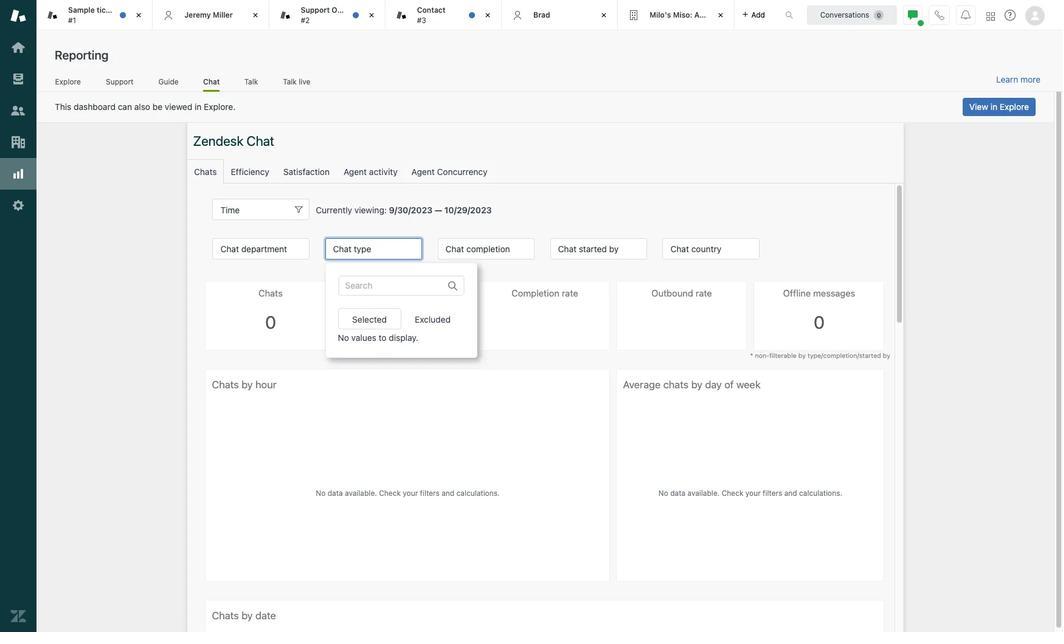 Task type: locate. For each thing, give the bounding box(es) containing it.
view in explore button
[[963, 98, 1036, 116]]

explore up this
[[55, 77, 81, 86]]

learn
[[996, 74, 1018, 85]]

this
[[55, 102, 71, 112]]

1 talk from the left
[[244, 77, 258, 86]]

in right view
[[991, 102, 998, 112]]

support outreach #2
[[301, 6, 365, 25]]

dashboard
[[74, 102, 116, 112]]

jeremy miller tab
[[153, 0, 269, 30]]

more
[[1021, 74, 1041, 85]]

in inside button
[[991, 102, 998, 112]]

talk for talk
[[244, 77, 258, 86]]

0 horizontal spatial explore
[[55, 77, 81, 86]]

3 close image from the left
[[482, 9, 494, 21]]

talk right chat
[[244, 77, 258, 86]]

talk
[[244, 77, 258, 86], [283, 77, 297, 86]]

support up "can"
[[106, 77, 133, 86]]

1 vertical spatial support
[[106, 77, 133, 86]]

1 close image from the left
[[133, 9, 145, 21]]

#1
[[68, 16, 76, 25]]

1 horizontal spatial in
[[991, 102, 998, 112]]

0 horizontal spatial in
[[195, 102, 202, 112]]

tab
[[269, 0, 386, 30], [386, 0, 502, 30], [618, 0, 735, 30]]

0 horizontal spatial close image
[[249, 9, 261, 21]]

close image for #1
[[133, 9, 145, 21]]

explore inside button
[[1000, 102, 1029, 112]]

1 close image from the left
[[249, 9, 261, 21]]

support inside support outreach #2
[[301, 6, 330, 15]]

brad
[[534, 10, 550, 19]]

add button
[[735, 0, 773, 30]]

2 in from the left
[[991, 102, 998, 112]]

0 horizontal spatial talk
[[244, 77, 258, 86]]

2 talk from the left
[[283, 77, 297, 86]]

close image
[[249, 9, 261, 21], [714, 9, 727, 21]]

tab containing contact
[[386, 0, 502, 30]]

organizations image
[[10, 134, 26, 150]]

close image left 'add' "popup button"
[[714, 9, 727, 21]]

zendesk support image
[[10, 8, 26, 24]]

0 vertical spatial support
[[301, 6, 330, 15]]

0 horizontal spatial support
[[106, 77, 133, 86]]

1 horizontal spatial support
[[301, 6, 330, 15]]

button displays agent's chat status as online. image
[[908, 10, 918, 20]]

main element
[[0, 0, 36, 633]]

explore link
[[55, 77, 81, 90]]

be
[[153, 102, 163, 112]]

2 tab from the left
[[386, 0, 502, 30]]

talk left live
[[283, 77, 297, 86]]

close image right the "miller" on the left top of page
[[249, 9, 261, 21]]

support for support outreach #2
[[301, 6, 330, 15]]

close image inside brad tab
[[598, 9, 610, 21]]

view in explore
[[970, 102, 1029, 112]]

1 in from the left
[[195, 102, 202, 112]]

explore down learn more link
[[1000, 102, 1029, 112]]

1 horizontal spatial explore
[[1000, 102, 1029, 112]]

close image
[[133, 9, 145, 21], [365, 9, 378, 21], [482, 9, 494, 21], [598, 9, 610, 21]]

in right viewed
[[195, 102, 202, 112]]

support
[[301, 6, 330, 15], [106, 77, 133, 86]]

in
[[195, 102, 202, 112], [991, 102, 998, 112]]

explore
[[55, 77, 81, 86], [1000, 102, 1029, 112]]

jeremy
[[184, 10, 211, 19]]

contact #3
[[417, 6, 446, 25]]

support up #2
[[301, 6, 330, 15]]

2 close image from the left
[[714, 9, 727, 21]]

close image inside "#1" tab
[[133, 9, 145, 21]]

talk for talk live
[[283, 77, 297, 86]]

reporting
[[55, 48, 109, 62]]

1 tab from the left
[[269, 0, 386, 30]]

talk live
[[283, 77, 310, 86]]

1 horizontal spatial talk
[[283, 77, 297, 86]]

explore.
[[204, 102, 236, 112]]

4 close image from the left
[[598, 9, 610, 21]]

2 close image from the left
[[365, 9, 378, 21]]

1 vertical spatial explore
[[1000, 102, 1029, 112]]

1 horizontal spatial close image
[[714, 9, 727, 21]]



Task type: vqa. For each thing, say whether or not it's contained in the screenshot.
the A
no



Task type: describe. For each thing, give the bounding box(es) containing it.
zendesk products image
[[987, 12, 995, 20]]

chat link
[[203, 77, 220, 92]]

talk link
[[244, 77, 258, 90]]

tab containing support outreach
[[269, 0, 386, 30]]

#2
[[301, 16, 310, 25]]

view
[[970, 102, 989, 112]]

also
[[134, 102, 150, 112]]

close image for #2
[[365, 9, 378, 21]]

live
[[299, 77, 310, 86]]

chat
[[203, 77, 220, 86]]

3 tab from the left
[[618, 0, 735, 30]]

close image for #3
[[482, 9, 494, 21]]

support link
[[105, 77, 134, 90]]

viewed
[[165, 102, 192, 112]]

#3
[[417, 16, 426, 25]]

brad tab
[[502, 0, 618, 30]]

notifications image
[[961, 10, 971, 20]]

tabs tab list
[[36, 0, 773, 30]]

#1 tab
[[36, 0, 153, 30]]

views image
[[10, 71, 26, 87]]

zendesk image
[[10, 609, 26, 625]]

can
[[118, 102, 132, 112]]

get help image
[[1005, 10, 1016, 21]]

this dashboard can also be viewed in explore.
[[55, 102, 236, 112]]

jeremy miller
[[184, 10, 233, 19]]

guide
[[158, 77, 179, 86]]

support for support
[[106, 77, 133, 86]]

reporting image
[[10, 166, 26, 182]]

conversations
[[820, 10, 869, 19]]

get started image
[[10, 40, 26, 55]]

learn more link
[[996, 74, 1041, 85]]

customers image
[[10, 103, 26, 119]]

talk live link
[[283, 77, 311, 90]]

close image inside jeremy miller tab
[[249, 9, 261, 21]]

contact
[[417, 6, 446, 15]]

admin image
[[10, 198, 26, 214]]

miller
[[213, 10, 233, 19]]

add
[[752, 10, 765, 19]]

conversations button
[[807, 5, 897, 25]]

outreach
[[332, 6, 365, 15]]

guide link
[[158, 77, 179, 90]]

0 vertical spatial explore
[[55, 77, 81, 86]]

learn more
[[996, 74, 1041, 85]]



